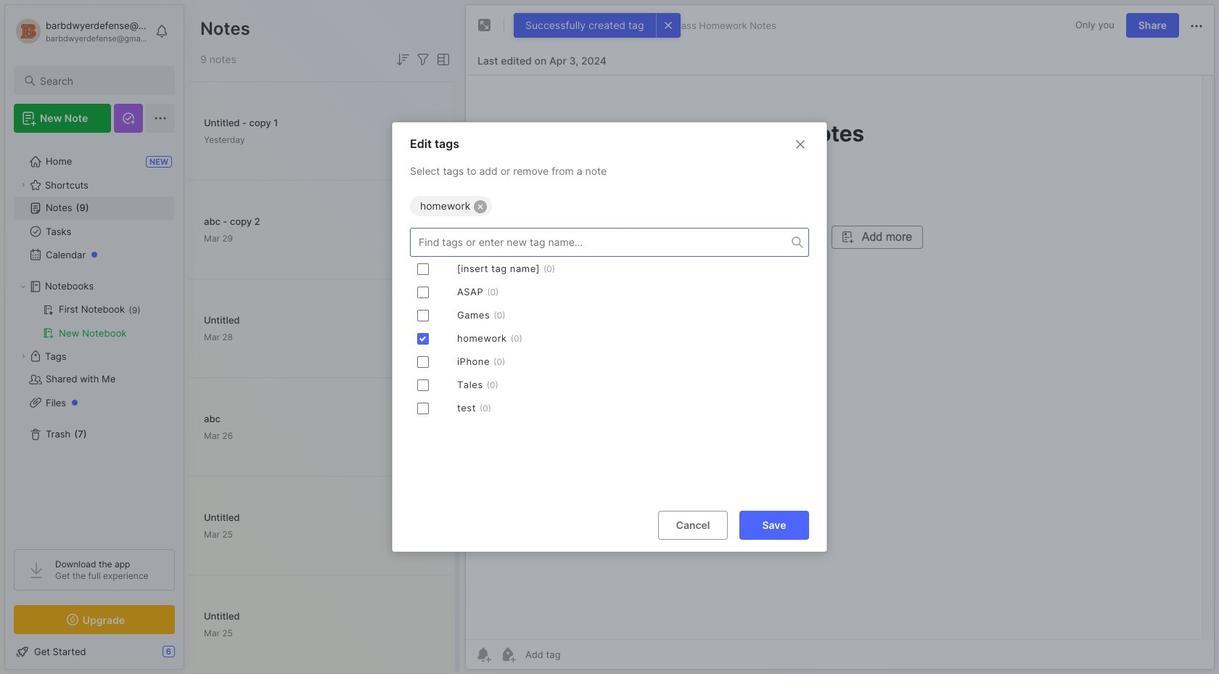 Task type: locate. For each thing, give the bounding box(es) containing it.
Select706 checkbox
[[417, 380, 429, 391]]

Select707 checkbox
[[417, 403, 429, 414]]

expand tags image
[[19, 352, 28, 361]]

2 row from the top
[[410, 281, 809, 304]]

tree
[[5, 142, 184, 536]]

expand notebooks image
[[19, 282, 28, 291]]

6 row from the top
[[410, 374, 809, 397]]

3 row from the top
[[410, 304, 809, 327]]

none search field inside main element
[[40, 72, 162, 89]]

Select701 checkbox
[[417, 263, 429, 275]]

group
[[14, 298, 174, 345]]

Select703 checkbox
[[417, 310, 429, 321]]

Note Editor text field
[[466, 75, 1214, 640]]

row group inside 'select tags to add or remove from a note' element
[[410, 258, 809, 420]]

5 row from the top
[[410, 350, 809, 374]]

None search field
[[40, 72, 162, 89]]

1 row from the top
[[410, 258, 809, 281]]

add tag image
[[499, 646, 517, 663]]

Select705 checkbox
[[417, 356, 429, 368]]

row
[[410, 258, 809, 281], [410, 281, 809, 304], [410, 304, 809, 327], [410, 327, 809, 350], [410, 350, 809, 374], [410, 374, 809, 397], [410, 397, 809, 420]]

main element
[[0, 0, 189, 674]]

4 row from the top
[[410, 327, 809, 350]]

row group
[[410, 258, 809, 420]]



Task type: describe. For each thing, give the bounding box(es) containing it.
select tags to add or remove from a note element
[[393, 190, 827, 499]]

note window element
[[465, 4, 1215, 670]]

Select704 checkbox
[[417, 333, 429, 345]]

Find tags or enter new tag name… text field
[[411, 233, 792, 252]]

Select702 checkbox
[[417, 287, 429, 298]]

expand note image
[[476, 17, 494, 34]]

group inside main element
[[14, 298, 174, 345]]

close image
[[792, 136, 809, 153]]

Search text field
[[40, 74, 162, 88]]

add a reminder image
[[475, 646, 492, 663]]

7 row from the top
[[410, 397, 809, 420]]

tree inside main element
[[5, 142, 184, 536]]



Task type: vqa. For each thing, say whether or not it's contained in the screenshot.
Find tags or enter new tag name… Text Box
yes



